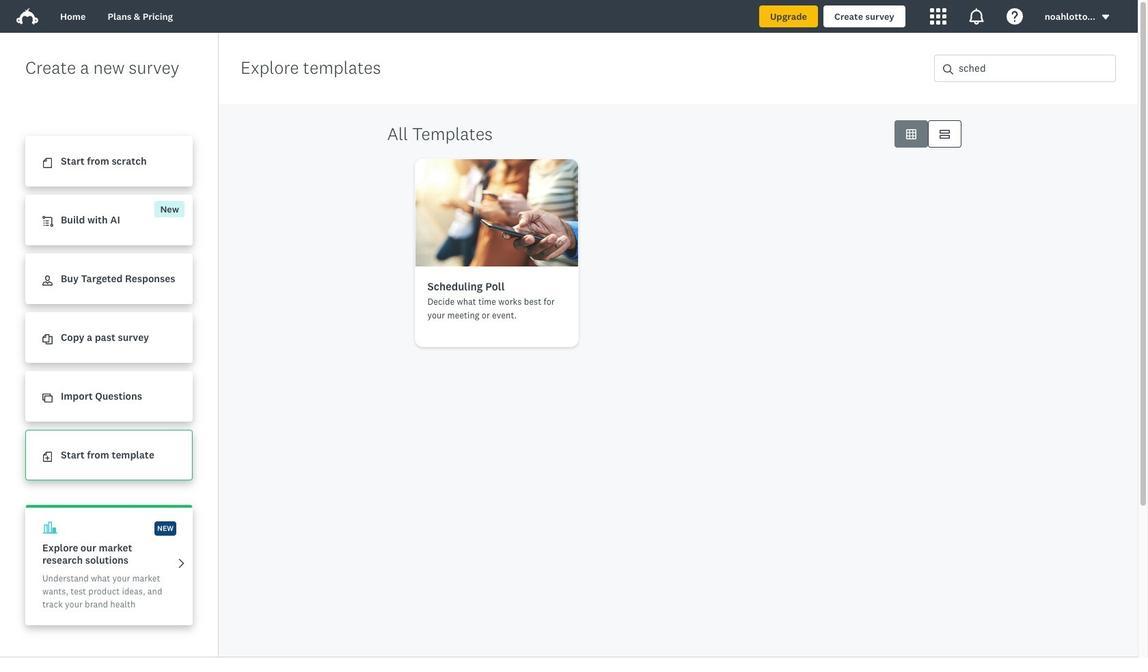 Task type: describe. For each thing, give the bounding box(es) containing it.
documentclone image
[[42, 334, 53, 345]]

document image
[[42, 158, 53, 168]]

help icon image
[[1006, 8, 1023, 25]]

textboxmultiple image
[[939, 129, 950, 139]]

2 brand logo image from the top
[[16, 8, 38, 25]]

1 brand logo image from the top
[[16, 5, 38, 27]]

notification center icon image
[[968, 8, 985, 25]]

clone image
[[42, 393, 53, 403]]



Task type: locate. For each thing, give the bounding box(es) containing it.
products icon image
[[930, 8, 946, 25], [930, 8, 946, 25]]

search image
[[943, 64, 953, 74]]

dropdown arrow icon image
[[1101, 12, 1110, 22], [1102, 15, 1109, 20]]

documentplus image
[[42, 452, 53, 462]]

grid image
[[906, 129, 916, 139]]

scheduling poll image
[[415, 159, 578, 267]]

brand logo image
[[16, 5, 38, 27], [16, 8, 38, 25]]

chevronright image
[[176, 558, 187, 568]]

Search templates field
[[953, 55, 1115, 81]]

user image
[[42, 276, 53, 286]]



Task type: vqa. For each thing, say whether or not it's contained in the screenshot.
right Products Icon
no



